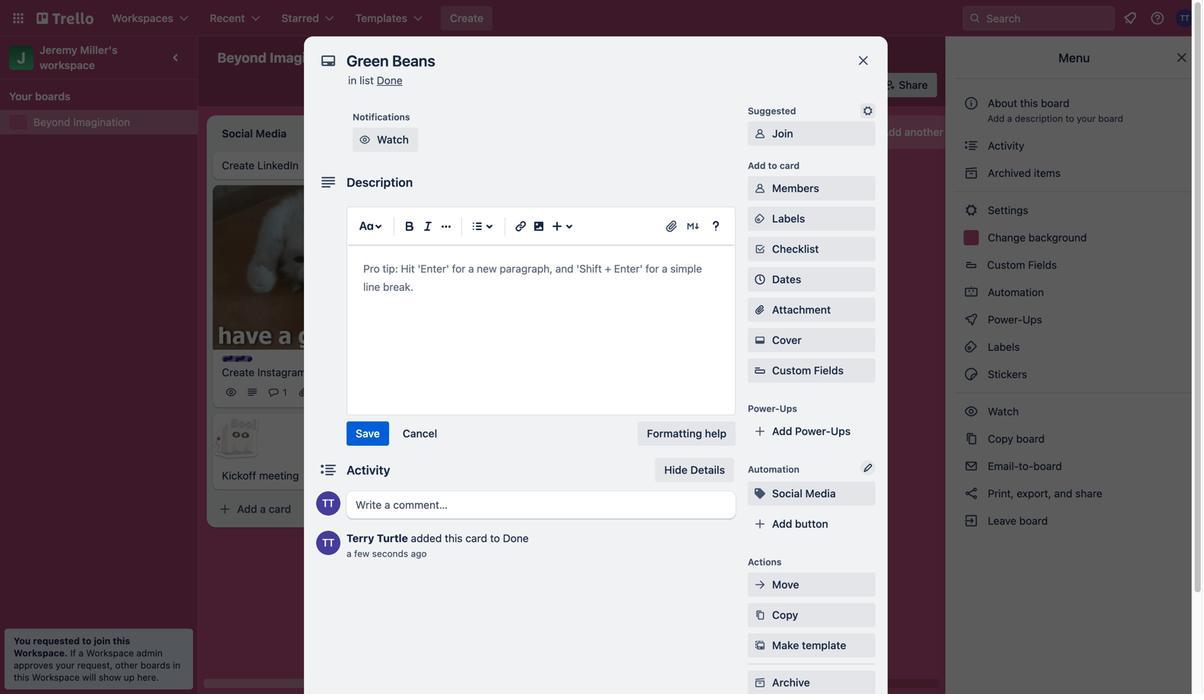 Task type: vqa. For each thing, say whether or not it's contained in the screenshot.
Jeremy at the left top of the page
yes



Task type: describe. For each thing, give the bounding box(es) containing it.
miller's
[[80, 44, 118, 56]]

settings
[[985, 204, 1029, 217]]

print, export, and share link
[[955, 482, 1194, 506]]

1 horizontal spatial activity
[[985, 140, 1025, 152]]

sm image for activity link
[[964, 138, 979, 154]]

your boards
[[9, 90, 70, 103]]

join
[[772, 127, 793, 140]]

watch button
[[353, 128, 418, 152]]

add a card for left create from template… icon
[[237, 503, 291, 516]]

description
[[1015, 113, 1063, 124]]

open help dialog image
[[707, 217, 725, 236]]

color: purple, title: none image
[[222, 356, 252, 362]]

0 horizontal spatial workspace
[[32, 673, 80, 683]]

star or unstar board image
[[364, 52, 376, 64]]

copy board
[[985, 433, 1045, 446]]

a inside if a workspace admin approves your request, other boards in this workspace will show up here.
[[79, 649, 84, 659]]

sm image for "social media" button
[[753, 487, 768, 502]]

workspace visible button
[[385, 46, 512, 70]]

create linkedin link
[[222, 158, 398, 173]]

added
[[411, 533, 442, 545]]

save button
[[347, 422, 389, 446]]

workspace.
[[14, 649, 68, 659]]

admin
[[136, 649, 163, 659]]

attachment button
[[748, 298, 876, 322]]

to-
[[1019, 460, 1034, 473]]

cancel
[[403, 428, 437, 440]]

1 vertical spatial watch
[[985, 406, 1022, 418]]

your
[[9, 90, 32, 103]]

print,
[[988, 488, 1014, 500]]

add a card button for the rightmost create from template… icon
[[645, 220, 815, 245]]

archived items
[[985, 167, 1061, 179]]

0 vertical spatial power-
[[988, 314, 1023, 326]]

other
[[115, 661, 138, 671]]

1 vertical spatial labels
[[985, 341, 1020, 354]]

1 vertical spatial labels link
[[955, 335, 1194, 360]]

ruby anderson (rubyanderson7) image
[[599, 368, 617, 387]]

add to card
[[748, 160, 800, 171]]

sm image for print, export, and share link
[[964, 487, 979, 502]]

copy board link
[[955, 427, 1194, 452]]

beyond imagination link
[[33, 115, 189, 130]]

request,
[[77, 661, 113, 671]]

2 vertical spatial ups
[[831, 425, 851, 438]]

0 horizontal spatial terry turtle (terryturtle) image
[[316, 492, 341, 516]]

0 vertical spatial labels
[[772, 212, 805, 225]]

1 vertical spatial automation
[[748, 465, 800, 475]]

1 horizontal spatial automation
[[985, 286, 1044, 299]]

j
[[17, 49, 26, 67]]

another
[[905, 126, 944, 138]]

sm image for the checklist link
[[753, 242, 768, 257]]

1 horizontal spatial custom fields button
[[955, 253, 1194, 277]]

beyond imagination inside text field
[[217, 49, 347, 66]]

linkedin
[[258, 159, 299, 172]]

archive
[[772, 677, 810, 690]]

description
[[347, 175, 413, 190]]

formatting
[[647, 428, 702, 440]]

social
[[772, 488, 803, 500]]

add another list button
[[855, 116, 1061, 149]]

sm image for the move link
[[753, 578, 768, 593]]

lists image
[[468, 217, 487, 236]]

fields for rightmost custom fields button
[[1028, 259, 1057, 271]]

search image
[[969, 12, 981, 24]]

cancel button
[[394, 422, 446, 446]]

kickoff meeting link
[[222, 469, 398, 484]]

you
[[14, 636, 31, 647]]

Search field
[[981, 7, 1115, 30]]

your inside "about this board add a description to your board"
[[1077, 113, 1096, 124]]

requested
[[33, 636, 80, 647]]

done inside terry turtle added this card to done a few seconds ago
[[503, 533, 529, 545]]

seconds
[[372, 549, 408, 560]]

copy for copy
[[772, 609, 799, 622]]

checklist
[[772, 243, 819, 255]]

0 horizontal spatial imagination
[[73, 116, 130, 128]]

0 vertical spatial custom
[[988, 259, 1026, 271]]

0 vertical spatial power-ups
[[985, 314, 1045, 326]]

0 horizontal spatial jeremy miller (jeremymiller198) image
[[383, 384, 401, 402]]

cover
[[772, 334, 802, 347]]

terry turtle added this card to done a few seconds ago
[[347, 533, 529, 560]]

hide
[[665, 464, 688, 477]]

1 horizontal spatial terry turtle (terryturtle) image
[[812, 75, 834, 96]]

power-ups link
[[955, 308, 1194, 332]]

this inside terry turtle added this card to done a few seconds ago
[[445, 533, 463, 545]]

cover link
[[748, 328, 876, 353]]

media
[[806, 488, 836, 500]]

sm image for archive link
[[753, 676, 768, 691]]

dates button
[[748, 268, 876, 292]]

make template
[[772, 640, 847, 652]]

board up to-
[[1017, 433, 1045, 446]]

instagram
[[258, 367, 306, 379]]

hide details link
[[655, 458, 734, 483]]

settings link
[[955, 198, 1194, 223]]

open information menu image
[[1150, 11, 1165, 26]]

kickoff meeting
[[222, 470, 299, 483]]

board down 'export,'
[[1020, 515, 1048, 528]]

text styles image
[[357, 217, 376, 236]]

jeremy miller's workspace
[[40, 44, 120, 71]]

board up activity link
[[1099, 113, 1124, 124]]

details
[[691, 464, 725, 477]]

you requested to join this workspace.
[[14, 636, 130, 659]]

sm image for archived items link
[[964, 166, 979, 181]]

dates
[[772, 273, 802, 286]]

stickers link
[[955, 363, 1194, 387]]

add a card button for the middle create from template… icon
[[429, 400, 599, 425]]

about this board add a description to your board
[[988, 97, 1124, 124]]

1 vertical spatial power-
[[748, 404, 780, 414]]

make
[[772, 640, 799, 652]]

formatting help link
[[638, 422, 736, 446]]

a few seconds ago link
[[347, 549, 427, 560]]

make template link
[[748, 634, 876, 658]]

in list done
[[348, 74, 403, 87]]

view markdown image
[[686, 219, 701, 234]]

2 horizontal spatial ups
[[1023, 314, 1043, 326]]

print, export, and share
[[985, 488, 1103, 500]]

sm image for copy board link
[[964, 432, 979, 447]]

sm image for email-to-board link
[[964, 459, 979, 474]]

email-
[[988, 460, 1019, 473]]

1 vertical spatial custom
[[772, 365, 811, 377]]

sm image for leave board link
[[964, 514, 979, 529]]

will
[[82, 673, 96, 683]]

leave board
[[985, 515, 1048, 528]]

to inside "about this board add a description to your board"
[[1066, 113, 1075, 124]]

and
[[1055, 488, 1073, 500]]

help
[[705, 428, 727, 440]]

1 horizontal spatial custom fields
[[988, 259, 1057, 271]]

move link
[[748, 573, 876, 598]]

0 horizontal spatial labels link
[[748, 207, 876, 231]]

email-to-board
[[985, 460, 1062, 473]]

0 horizontal spatial activity
[[347, 463, 390, 478]]

1 horizontal spatial terry turtle (terryturtle) image
[[362, 384, 380, 402]]

to inside you requested to join this workspace.
[[82, 636, 91, 647]]

to inside terry turtle added this card to done a few seconds ago
[[490, 533, 500, 545]]

change background link
[[955, 226, 1194, 250]]

beyond inside beyond imagination text field
[[217, 49, 267, 66]]

if a workspace admin approves your request, other boards in this workspace will show up here.
[[14, 649, 180, 683]]

notifications
[[353, 112, 410, 122]]

1 horizontal spatial create from template… image
[[605, 406, 617, 419]]

change
[[988, 231, 1026, 244]]

to up members
[[768, 160, 777, 171]]

done link
[[377, 74, 403, 87]]

automation link
[[955, 281, 1194, 305]]

2 horizontal spatial terry turtle (terryturtle) image
[[1176, 9, 1194, 27]]

a inside terry turtle added this card to done a few seconds ago
[[347, 549, 352, 560]]



Task type: locate. For each thing, give the bounding box(es) containing it.
1 vertical spatial copy
[[772, 609, 799, 622]]

add power-ups link
[[748, 420, 876, 444]]

sm image
[[651, 73, 673, 94], [753, 126, 768, 141], [753, 181, 768, 196], [753, 211, 768, 227], [964, 285, 979, 300], [964, 367, 979, 382], [964, 432, 979, 447], [753, 487, 768, 502], [964, 514, 979, 529], [753, 608, 768, 623], [753, 639, 768, 654]]

move
[[772, 579, 799, 591]]

jeremy miller (jeremymiller198) image left ruby anderson (rubyanderson7) image
[[578, 368, 596, 387]]

ups up add power-ups
[[780, 404, 798, 414]]

1 horizontal spatial workspace
[[86, 649, 134, 659]]

up
[[124, 673, 135, 683]]

0 vertical spatial beyond
[[217, 49, 267, 66]]

boards down admin
[[141, 661, 170, 671]]

bold ⌘b image
[[401, 217, 419, 236]]

create from template… image
[[821, 227, 833, 239], [605, 406, 617, 419], [389, 504, 401, 516]]

jeremy miller (jeremymiller198) image
[[578, 368, 596, 387], [383, 384, 401, 402]]

1 horizontal spatial your
[[1077, 113, 1096, 124]]

sm image inside archive link
[[753, 676, 768, 691]]

social media
[[772, 488, 836, 500]]

1 vertical spatial done
[[503, 533, 529, 545]]

terry turtle (terryturtle) image right open information menu icon
[[1176, 9, 1194, 27]]

add button button
[[748, 512, 876, 537]]

create for create
[[450, 12, 484, 24]]

power- up add power-ups
[[748, 404, 780, 414]]

2 vertical spatial create
[[222, 367, 255, 379]]

0 horizontal spatial your
[[56, 661, 75, 671]]

add
[[988, 113, 1005, 124], [882, 126, 902, 138], [748, 160, 766, 171], [669, 226, 689, 239], [453, 406, 473, 419], [772, 425, 793, 438], [237, 503, 257, 516], [772, 518, 793, 531]]

power-ups up stickers
[[985, 314, 1045, 326]]

Main content area, start typing to enter text. text field
[[363, 260, 719, 296]]

sm image for settings link
[[964, 203, 979, 218]]

0 vertical spatial fields
[[1028, 259, 1057, 271]]

2 vertical spatial terry turtle (terryturtle) image
[[316, 492, 341, 516]]

0 horizontal spatial beyond
[[33, 116, 70, 128]]

1 vertical spatial power-ups
[[748, 404, 798, 414]]

items
[[1034, 167, 1061, 179]]

sm image for cover link
[[753, 333, 768, 348]]

1 vertical spatial activity
[[347, 463, 390, 478]]

in right other
[[173, 661, 180, 671]]

0 vertical spatial list
[[360, 74, 374, 87]]

watch
[[377, 133, 409, 146], [985, 406, 1022, 418]]

boards right your
[[35, 90, 70, 103]]

sm image inside "social media" button
[[753, 487, 768, 502]]

create inside create instagram 'link'
[[222, 367, 255, 379]]

activity up archived
[[985, 140, 1025, 152]]

sm image for automation link
[[964, 285, 979, 300]]

2 vertical spatial add a card
[[237, 503, 291, 516]]

1 horizontal spatial done
[[503, 533, 529, 545]]

in left done link
[[348, 74, 357, 87]]

this right join on the left of the page
[[113, 636, 130, 647]]

your inside if a workspace admin approves your request, other boards in this workspace will show up here.
[[56, 661, 75, 671]]

jeremy miller (jeremymiller198) image
[[832, 75, 854, 96]]

1 horizontal spatial labels link
[[955, 335, 1194, 360]]

activity down save button
[[347, 463, 390, 478]]

power- up "social media" button
[[795, 425, 831, 438]]

terry turtle (terryturtle) image
[[557, 368, 575, 387], [362, 384, 380, 402], [316, 531, 341, 556]]

sm image inside the make template link
[[753, 639, 768, 654]]

board up print, export, and share
[[1034, 460, 1062, 473]]

0 vertical spatial custom fields
[[988, 259, 1057, 271]]

sm image inside activity link
[[964, 138, 979, 154]]

sm image inside watch 'button'
[[357, 132, 373, 147]]

sm image inside automation link
[[964, 285, 979, 300]]

if
[[70, 649, 76, 659]]

boards inside if a workspace admin approves your request, other boards in this workspace will show up here.
[[141, 661, 170, 671]]

1 horizontal spatial imagination
[[270, 49, 347, 66]]

create for create instagram
[[222, 367, 255, 379]]

sm image inside the move link
[[753, 578, 768, 593]]

add another list
[[882, 126, 961, 138]]

custom down cover
[[772, 365, 811, 377]]

copy up make
[[772, 609, 799, 622]]

create from template… image down ruby anderson (rubyanderson7) image
[[605, 406, 617, 419]]

image image
[[530, 217, 548, 236]]

menu
[[1059, 51, 1090, 65]]

1 vertical spatial boards
[[141, 661, 170, 671]]

suggested
[[748, 106, 796, 116]]

create down color: purple, title: none image
[[222, 367, 255, 379]]

copy up email-
[[988, 433, 1014, 446]]

2 horizontal spatial create from template… image
[[821, 227, 833, 239]]

template
[[802, 640, 847, 652]]

ruby anderson (rubyanderson7) image
[[852, 75, 873, 96]]

in
[[348, 74, 357, 87], [173, 661, 180, 671]]

add a card button
[[645, 220, 815, 245], [429, 400, 599, 425], [213, 498, 383, 522]]

sm image inside the checklist link
[[753, 242, 768, 257]]

1 vertical spatial beyond imagination
[[33, 116, 130, 128]]

0 horizontal spatial in
[[173, 661, 180, 671]]

create inside create button
[[450, 12, 484, 24]]

automation down change
[[985, 286, 1044, 299]]

create up workspace visible
[[450, 12, 484, 24]]

ups down automation link
[[1023, 314, 1043, 326]]

sm image for the make template link
[[753, 639, 768, 654]]

labels link down power-ups link
[[955, 335, 1194, 360]]

0 horizontal spatial custom
[[772, 365, 811, 377]]

0 horizontal spatial fields
[[814, 365, 844, 377]]

watch inside 'button'
[[377, 133, 409, 146]]

export,
[[1017, 488, 1052, 500]]

ups up media
[[831, 425, 851, 438]]

your
[[1077, 113, 1096, 124], [56, 661, 75, 671]]

0 horizontal spatial create from template… image
[[389, 504, 401, 516]]

labels up checklist
[[772, 212, 805, 225]]

workspace down join on the left of the page
[[86, 649, 134, 659]]

add inside button
[[772, 518, 793, 531]]

kickoff
[[222, 470, 256, 483]]

list right another
[[947, 126, 961, 138]]

a inside "about this board add a description to your board"
[[1008, 113, 1013, 124]]

sm image for join link
[[753, 126, 768, 141]]

attach and insert link image
[[664, 219, 680, 234]]

workspace visible
[[412, 51, 503, 64]]

sm image inside settings link
[[964, 203, 979, 218]]

1 horizontal spatial list
[[947, 126, 961, 138]]

terry turtle (terryturtle) image left ruby anderson (rubyanderson7) image
[[557, 368, 575, 387]]

2 horizontal spatial power-
[[988, 314, 1023, 326]]

watch link
[[955, 400, 1194, 424]]

imagination inside text field
[[270, 49, 347, 66]]

1 vertical spatial your
[[56, 661, 75, 671]]

hide details
[[665, 464, 725, 477]]

0 vertical spatial your
[[1077, 113, 1096, 124]]

power- up stickers
[[988, 314, 1023, 326]]

leave board link
[[955, 509, 1194, 534]]

custom down change
[[988, 259, 1026, 271]]

0 horizontal spatial automation
[[748, 465, 800, 475]]

meeting
[[259, 470, 299, 483]]

list inside button
[[947, 126, 961, 138]]

sm image inside stickers link
[[964, 367, 979, 382]]

1 horizontal spatial ups
[[831, 425, 851, 438]]

beyond inside beyond imagination link
[[33, 116, 70, 128]]

sm image for watch link
[[964, 404, 979, 420]]

1 vertical spatial fields
[[814, 365, 844, 377]]

add a card
[[669, 226, 723, 239], [453, 406, 507, 419], [237, 503, 291, 516]]

this inside you requested to join this workspace.
[[113, 636, 130, 647]]

few
[[354, 549, 370, 560]]

1 horizontal spatial jeremy miller (jeremymiller198) image
[[578, 368, 596, 387]]

0 vertical spatial boards
[[35, 90, 70, 103]]

fields down change background on the top of page
[[1028, 259, 1057, 271]]

social media button
[[748, 482, 876, 506]]

Board name text field
[[210, 46, 355, 70]]

this inside "about this board add a description to your board"
[[1021, 97, 1038, 109]]

1 vertical spatial custom fields
[[772, 365, 844, 377]]

labels
[[772, 212, 805, 225], [985, 341, 1020, 354]]

your boards with 1 items element
[[9, 87, 181, 106]]

beyond imagination
[[217, 49, 347, 66], [33, 116, 130, 128]]

create linkedin
[[222, 159, 299, 172]]

workspace down 'approves'
[[32, 673, 80, 683]]

share button
[[878, 73, 937, 97]]

terry turtle (terryturtle) image left ruby anderson (rubyanderson7) icon at the top
[[812, 75, 834, 96]]

0 vertical spatial create from template… image
[[821, 227, 833, 239]]

to up activity link
[[1066, 113, 1075, 124]]

2 horizontal spatial workspace
[[412, 51, 468, 64]]

custom fields down cover link
[[772, 365, 844, 377]]

0 vertical spatial activity
[[985, 140, 1025, 152]]

1 horizontal spatial power-ups
[[985, 314, 1045, 326]]

0 horizontal spatial beyond imagination
[[33, 116, 130, 128]]

create instagram link
[[222, 365, 398, 381]]

0 horizontal spatial custom fields button
[[748, 363, 876, 379]]

add inside "about this board add a description to your board"
[[988, 113, 1005, 124]]

your up activity link
[[1077, 113, 1096, 124]]

0 horizontal spatial list
[[360, 74, 374, 87]]

terry turtle (terryturtle) image up save
[[362, 384, 380, 402]]

2 horizontal spatial add a card button
[[645, 220, 815, 245]]

stickers
[[985, 368, 1028, 381]]

0 vertical spatial in
[[348, 74, 357, 87]]

custom fields button
[[955, 253, 1194, 277], [748, 363, 876, 379]]

imagination down your boards with 1 items element
[[73, 116, 130, 128]]

change background
[[985, 231, 1087, 244]]

your down if
[[56, 661, 75, 671]]

card inside terry turtle added this card to done a few seconds ago
[[466, 533, 487, 545]]

this up description
[[1021, 97, 1038, 109]]

0 horizontal spatial boards
[[35, 90, 70, 103]]

1 horizontal spatial power-
[[795, 425, 831, 438]]

0 vertical spatial watch
[[377, 133, 409, 146]]

sm image inside members link
[[753, 181, 768, 196]]

members link
[[748, 176, 876, 201]]

add inside button
[[882, 126, 902, 138]]

this inside if a workspace admin approves your request, other boards in this workspace will show up here.
[[14, 673, 29, 683]]

sm image inside cover link
[[753, 333, 768, 348]]

sm image for stickers link
[[964, 367, 979, 382]]

2 vertical spatial power-
[[795, 425, 831, 438]]

sm image inside leave board link
[[964, 514, 979, 529]]

more formatting image
[[437, 217, 455, 236]]

to down write a comment text field on the bottom of page
[[490, 533, 500, 545]]

Write a comment text field
[[347, 492, 736, 519]]

1 vertical spatial add a card
[[453, 406, 507, 419]]

sm image inside archived items link
[[964, 166, 979, 181]]

0 vertical spatial automation
[[985, 286, 1044, 299]]

1 horizontal spatial custom
[[988, 259, 1026, 271]]

jeremy miller (jeremymiller198) image up save button
[[383, 384, 401, 402]]

fields down cover link
[[814, 365, 844, 377]]

0 horizontal spatial ups
[[780, 404, 798, 414]]

workspace left visible
[[412, 51, 468, 64]]

2 horizontal spatial terry turtle (terryturtle) image
[[557, 368, 575, 387]]

custom
[[988, 259, 1026, 271], [772, 365, 811, 377]]

0 vertical spatial custom fields button
[[955, 253, 1194, 277]]

sm image inside watch link
[[964, 404, 979, 420]]

add a card button for left create from template… icon
[[213, 498, 383, 522]]

sm image for members link
[[753, 181, 768, 196]]

0 vertical spatial copy
[[988, 433, 1014, 446]]

0 vertical spatial done
[[377, 74, 403, 87]]

sm image inside the 'copy' link
[[753, 608, 768, 623]]

0 vertical spatial create
[[450, 12, 484, 24]]

workspace
[[40, 59, 95, 71]]

0 notifications image
[[1121, 9, 1140, 27]]

2 horizontal spatial add a card
[[669, 226, 723, 239]]

2 vertical spatial add a card button
[[213, 498, 383, 522]]

0 horizontal spatial watch
[[377, 133, 409, 146]]

0 horizontal spatial add a card button
[[213, 498, 383, 522]]

ago
[[411, 549, 427, 560]]

workspace inside button
[[412, 51, 468, 64]]

1 horizontal spatial labels
[[985, 341, 1020, 354]]

list down star or unstar board icon
[[360, 74, 374, 87]]

copy for copy board
[[988, 433, 1014, 446]]

done up notifications
[[377, 74, 403, 87]]

italic ⌘i image
[[419, 217, 437, 236]]

editor toolbar toolbar
[[354, 214, 728, 239]]

terry turtle (terryturtle) image
[[1176, 9, 1194, 27], [812, 75, 834, 96], [316, 492, 341, 516]]

terry turtle (terryturtle) image left the terry
[[316, 531, 341, 556]]

0 horizontal spatial power-
[[748, 404, 780, 414]]

archived items link
[[955, 161, 1194, 186]]

1 vertical spatial workspace
[[86, 649, 134, 659]]

this down 'approves'
[[14, 673, 29, 683]]

2 vertical spatial workspace
[[32, 673, 80, 683]]

this
[[1021, 97, 1038, 109], [445, 533, 463, 545], [113, 636, 130, 647], [14, 673, 29, 683]]

activity link
[[955, 134, 1194, 158]]

0 vertical spatial labels link
[[748, 207, 876, 231]]

labels link
[[748, 207, 876, 231], [955, 335, 1194, 360]]

0 vertical spatial imagination
[[270, 49, 347, 66]]

this right added
[[445, 533, 463, 545]]

boards
[[35, 90, 70, 103], [141, 661, 170, 671]]

to
[[1066, 113, 1075, 124], [768, 160, 777, 171], [490, 533, 500, 545], [82, 636, 91, 647]]

power-
[[988, 314, 1023, 326], [748, 404, 780, 414], [795, 425, 831, 438]]

share
[[1076, 488, 1103, 500]]

share
[[899, 79, 928, 91]]

custom fields button down cover link
[[748, 363, 876, 379]]

1 horizontal spatial in
[[348, 74, 357, 87]]

link image
[[512, 217, 530, 236]]

labels up stickers
[[985, 341, 1020, 354]]

1 vertical spatial custom fields button
[[748, 363, 876, 379]]

1 horizontal spatial beyond imagination
[[217, 49, 347, 66]]

join
[[94, 636, 110, 647]]

leave
[[988, 515, 1017, 528]]

1 vertical spatial ups
[[780, 404, 798, 414]]

None text field
[[339, 47, 841, 75]]

1
[[283, 388, 287, 398]]

about
[[988, 97, 1018, 109]]

labels link down edit card image
[[748, 207, 876, 231]]

0 vertical spatial add a card button
[[645, 220, 815, 245]]

add power-ups
[[772, 425, 851, 438]]

approves
[[14, 661, 53, 671]]

create inside create linkedin link
[[222, 159, 255, 172]]

done down write a comment text field on the bottom of page
[[503, 533, 529, 545]]

0 horizontal spatial terry turtle (terryturtle) image
[[316, 531, 341, 556]]

show
[[99, 673, 121, 683]]

sm image for watch 'button'
[[357, 132, 373, 147]]

sm image inside print, export, and share link
[[964, 487, 979, 502]]

custom fields button down change background link
[[955, 253, 1194, 277]]

in inside if a workspace admin approves your request, other boards in this workspace will show up here.
[[173, 661, 180, 671]]

custom fields down change background on the top of page
[[988, 259, 1057, 271]]

imagination left star or unstar board icon
[[270, 49, 347, 66]]

sm image inside copy board link
[[964, 432, 979, 447]]

sm image
[[861, 103, 876, 119], [357, 132, 373, 147], [964, 138, 979, 154], [964, 166, 979, 181], [964, 203, 979, 218], [753, 242, 768, 257], [964, 312, 979, 328], [753, 333, 768, 348], [964, 340, 979, 355], [964, 404, 979, 420], [964, 459, 979, 474], [964, 487, 979, 502], [753, 578, 768, 593], [753, 676, 768, 691]]

custom fields
[[988, 259, 1057, 271], [772, 365, 844, 377]]

0 horizontal spatial copy
[[772, 609, 799, 622]]

sm image for the 'copy' link
[[753, 608, 768, 623]]

background
[[1029, 231, 1087, 244]]

1 vertical spatial list
[[947, 126, 961, 138]]

primary element
[[0, 0, 1203, 36]]

1 vertical spatial add a card button
[[429, 400, 599, 425]]

fields for leftmost custom fields button
[[814, 365, 844, 377]]

to left join on the left of the page
[[82, 636, 91, 647]]

sm image inside join link
[[753, 126, 768, 141]]

1 horizontal spatial add a card button
[[429, 400, 599, 425]]

add a card for the middle create from template… icon
[[453, 406, 507, 419]]

members
[[772, 182, 820, 195]]

beyond
[[217, 49, 267, 66], [33, 116, 70, 128]]

create button
[[441, 6, 493, 30]]

1 horizontal spatial fields
[[1028, 259, 1057, 271]]

activity
[[985, 140, 1025, 152], [347, 463, 390, 478]]

power-ups up add power-ups
[[748, 404, 798, 414]]

archived
[[988, 167, 1031, 179]]

watch down notifications
[[377, 133, 409, 146]]

1 horizontal spatial copy
[[988, 433, 1014, 446]]

1 vertical spatial imagination
[[73, 116, 130, 128]]

back to home image
[[36, 6, 94, 30]]

turtle
[[377, 533, 408, 545]]

board up description
[[1041, 97, 1070, 109]]

create from template… image up turtle
[[389, 504, 401, 516]]

sm image for power-ups link
[[964, 312, 979, 328]]

create left linkedin at top left
[[222, 159, 255, 172]]

join link
[[748, 122, 876, 146]]

create for create linkedin
[[222, 159, 255, 172]]

automation up the social on the right
[[748, 465, 800, 475]]

0 vertical spatial workspace
[[412, 51, 468, 64]]

boards inside your boards with 1 items element
[[35, 90, 70, 103]]

terry turtle (terryturtle) image down the kickoff meeting link
[[316, 492, 341, 516]]

formatting help
[[647, 428, 727, 440]]

sm image inside email-to-board link
[[964, 459, 979, 474]]

watch up the copy board
[[985, 406, 1022, 418]]

0 horizontal spatial labels
[[772, 212, 805, 225]]

0 vertical spatial add a card
[[669, 226, 723, 239]]

create from template… image down edit card image
[[821, 227, 833, 239]]

jeremy
[[40, 44, 77, 56]]

1 horizontal spatial add a card
[[453, 406, 507, 419]]

1 vertical spatial create
[[222, 159, 255, 172]]

edit card image
[[820, 192, 832, 205]]

sm image inside power-ups link
[[964, 312, 979, 328]]



